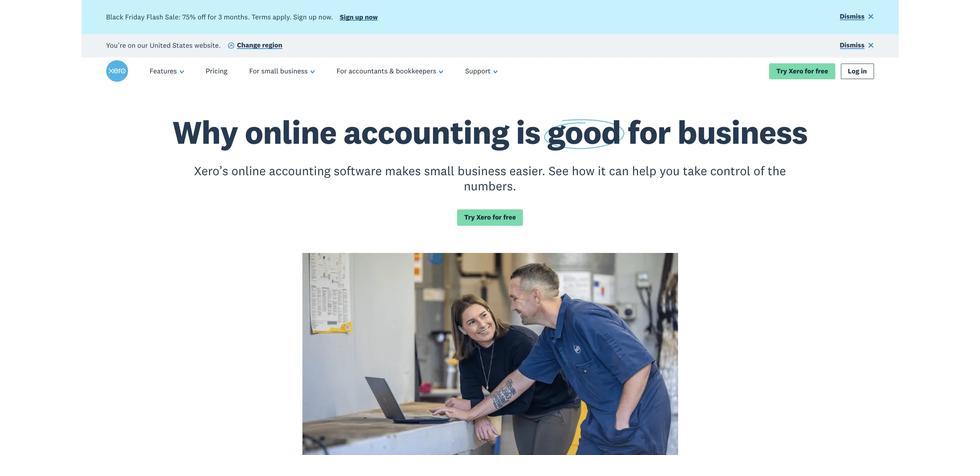 Task type: locate. For each thing, give the bounding box(es) containing it.
1 vertical spatial accounting
[[269, 163, 331, 179]]

0 vertical spatial dismiss
[[840, 12, 865, 21]]

try xero for free link
[[770, 63, 836, 79], [457, 210, 523, 226]]

dismiss for you're on our united states website.
[[840, 41, 865, 50]]

small down region
[[261, 67, 279, 76]]

0 vertical spatial try xero for free link
[[770, 63, 836, 79]]

0 vertical spatial try xero for free
[[777, 67, 829, 75]]

free down numbers.
[[504, 213, 516, 222]]

2 dismiss button from the top
[[840, 41, 875, 51]]

0 horizontal spatial try xero for free
[[464, 213, 516, 222]]

0 vertical spatial try
[[777, 67, 788, 75]]

accounting inside xero's online accounting software makes small business easier. see how it can help you take control of the numbers.
[[269, 163, 331, 179]]

1 vertical spatial small
[[424, 163, 455, 179]]

0 vertical spatial business
[[280, 67, 308, 76]]

online for why
[[245, 112, 337, 153]]

0 vertical spatial free
[[816, 67, 829, 75]]

dismiss button for black friday flash sale: 75% off for 3 months. terms apply. sign up now.
[[840, 12, 875, 22]]

terms
[[252, 12, 271, 21]]

1 vertical spatial dismiss
[[840, 41, 865, 50]]

now.
[[319, 12, 333, 21]]

sign inside 'link'
[[340, 13, 354, 21]]

sign right now. at the left top of the page
[[340, 13, 354, 21]]

numbers.
[[464, 178, 517, 194]]

help
[[633, 163, 657, 179]]

1 horizontal spatial up
[[355, 13, 364, 21]]

for
[[208, 12, 217, 21], [805, 67, 815, 75], [628, 112, 671, 153], [493, 213, 502, 222]]

1 for from the left
[[249, 67, 260, 76]]

0 horizontal spatial try xero for free link
[[457, 210, 523, 226]]

1 horizontal spatial xero
[[789, 67, 804, 75]]

online inside xero's online accounting software makes small business easier. see how it can help you take control of the numbers.
[[232, 163, 266, 179]]

0 horizontal spatial accounting
[[269, 163, 331, 179]]

free left log
[[816, 67, 829, 75]]

can
[[609, 163, 629, 179]]

free
[[816, 67, 829, 75], [504, 213, 516, 222]]

try xero for free
[[777, 67, 829, 75], [464, 213, 516, 222]]

accountants
[[349, 67, 388, 76]]

up left now. at the left top of the page
[[309, 12, 317, 21]]

3
[[218, 12, 222, 21]]

1 horizontal spatial try xero for free link
[[770, 63, 836, 79]]

&
[[390, 67, 394, 76]]

1 dismiss button from the top
[[840, 12, 875, 22]]

0 horizontal spatial free
[[504, 213, 516, 222]]

xero
[[789, 67, 804, 75], [477, 213, 491, 222]]

how
[[572, 163, 595, 179]]

0 horizontal spatial business
[[280, 67, 308, 76]]

for business
[[621, 112, 808, 153]]

1 vertical spatial business
[[678, 112, 808, 153]]

small
[[261, 67, 279, 76], [424, 163, 455, 179]]

for
[[249, 67, 260, 76], [337, 67, 347, 76]]

black friday flash sale: 75% off for 3 months. terms apply. sign up now.
[[106, 12, 333, 21]]

1 vertical spatial online
[[232, 163, 266, 179]]

up
[[309, 12, 317, 21], [355, 13, 364, 21]]

on
[[128, 41, 136, 50]]

0 vertical spatial online
[[245, 112, 337, 153]]

0 horizontal spatial try
[[464, 213, 475, 222]]

1 vertical spatial dismiss button
[[840, 41, 875, 51]]

0 horizontal spatial up
[[309, 12, 317, 21]]

1 horizontal spatial sign
[[340, 13, 354, 21]]

for for for accountants & bookkeepers
[[337, 67, 347, 76]]

software
[[334, 163, 382, 179]]

for left "accountants"
[[337, 67, 347, 76]]

0 vertical spatial dismiss button
[[840, 12, 875, 22]]

1 vertical spatial xero
[[477, 213, 491, 222]]

0 vertical spatial accounting
[[344, 112, 509, 153]]

2 horizontal spatial business
[[678, 112, 808, 153]]

try
[[777, 67, 788, 75], [464, 213, 475, 222]]

1 horizontal spatial accounting
[[344, 112, 509, 153]]

2 for from the left
[[337, 67, 347, 76]]

1 horizontal spatial try
[[777, 67, 788, 75]]

1 vertical spatial try xero for free
[[464, 213, 516, 222]]

small right makes
[[424, 163, 455, 179]]

a tradesperson shares a light-hearted moment with a colleague while invoicing for the job they've just finished. image
[[302, 253, 678, 456]]

change region
[[237, 41, 283, 50]]

0 horizontal spatial for
[[249, 67, 260, 76]]

2 vertical spatial business
[[458, 163, 507, 179]]

sign
[[294, 12, 307, 21], [340, 13, 354, 21]]

1 horizontal spatial business
[[458, 163, 507, 179]]

pricing
[[206, 67, 228, 76]]

sign right apply.
[[294, 12, 307, 21]]

1 horizontal spatial for
[[337, 67, 347, 76]]

dismiss button
[[840, 12, 875, 22], [840, 41, 875, 51]]

for inside for small business dropdown button
[[249, 67, 260, 76]]

for down the change region button
[[249, 67, 260, 76]]

accounting
[[344, 112, 509, 153], [269, 163, 331, 179]]

for accountants & bookkeepers
[[337, 67, 437, 76]]

online
[[245, 112, 337, 153], [232, 163, 266, 179]]

0 horizontal spatial sign
[[294, 12, 307, 21]]

2 dismiss from the top
[[840, 41, 865, 50]]

up left now
[[355, 13, 364, 21]]

business
[[280, 67, 308, 76], [678, 112, 808, 153], [458, 163, 507, 179]]

75%
[[182, 12, 196, 21]]

you
[[660, 163, 680, 179]]

1 dismiss from the top
[[840, 12, 865, 21]]

accounting for is
[[344, 112, 509, 153]]

0 horizontal spatial small
[[261, 67, 279, 76]]

dismiss for black friday flash sale: 75% off for 3 months. terms apply. sign up now.
[[840, 12, 865, 21]]

for inside for accountants & bookkeepers dropdown button
[[337, 67, 347, 76]]

1 horizontal spatial small
[[424, 163, 455, 179]]

1 vertical spatial free
[[504, 213, 516, 222]]

change region button
[[228, 41, 283, 51]]

sign up now link
[[340, 13, 378, 23]]

change
[[237, 41, 261, 50]]

flash
[[146, 12, 163, 21]]

dismiss
[[840, 12, 865, 21], [840, 41, 865, 50]]

support button
[[455, 58, 509, 85]]

1 horizontal spatial try xero for free
[[777, 67, 829, 75]]

1 vertical spatial try
[[464, 213, 475, 222]]

0 vertical spatial small
[[261, 67, 279, 76]]



Task type: describe. For each thing, give the bounding box(es) containing it.
you're on our united states website.
[[106, 41, 221, 50]]

pricing link
[[195, 58, 239, 85]]

log in
[[849, 67, 868, 75]]

for small business
[[249, 67, 308, 76]]

you're
[[106, 41, 126, 50]]

in
[[862, 67, 868, 75]]

0 vertical spatial xero
[[789, 67, 804, 75]]

support
[[466, 67, 491, 76]]

black
[[106, 12, 123, 21]]

website.
[[195, 41, 221, 50]]

xero's
[[194, 163, 228, 179]]

xero homepage image
[[106, 60, 128, 82]]

now
[[365, 13, 378, 21]]

for for for small business
[[249, 67, 260, 76]]

0 horizontal spatial xero
[[477, 213, 491, 222]]

log in link
[[841, 63, 875, 79]]

see
[[549, 163, 569, 179]]

off
[[198, 12, 206, 21]]

accounting for software
[[269, 163, 331, 179]]

sale:
[[165, 12, 181, 21]]

united
[[150, 41, 171, 50]]

1 vertical spatial try xero for free link
[[457, 210, 523, 226]]

it
[[598, 163, 606, 179]]

features button
[[139, 58, 195, 85]]

dismiss button for you're on our united states website.
[[840, 41, 875, 51]]

bookkeepers
[[396, 67, 437, 76]]

why
[[173, 112, 238, 153]]

is
[[516, 112, 541, 153]]

online for xero's
[[232, 163, 266, 179]]

region
[[262, 41, 283, 50]]

xero's online accounting software makes small business easier. see how it can help you take control of the numbers.
[[194, 163, 787, 194]]

for accountants & bookkeepers button
[[326, 58, 455, 85]]

log
[[849, 67, 860, 75]]

business inside xero's online accounting software makes small business easier. see how it can help you take control of the numbers.
[[458, 163, 507, 179]]

sign up now
[[340, 13, 378, 21]]

features
[[150, 67, 177, 76]]

for small business button
[[239, 58, 326, 85]]

the
[[768, 163, 787, 179]]

why online accounting is
[[173, 112, 548, 153]]

states
[[173, 41, 193, 50]]

up inside 'link'
[[355, 13, 364, 21]]

months.
[[224, 12, 250, 21]]

small inside dropdown button
[[261, 67, 279, 76]]

our
[[137, 41, 148, 50]]

easier.
[[510, 163, 546, 179]]

small inside xero's online accounting software makes small business easier. see how it can help you take control of the numbers.
[[424, 163, 455, 179]]

1 horizontal spatial free
[[816, 67, 829, 75]]

control
[[711, 163, 751, 179]]

take
[[683, 163, 708, 179]]

apply.
[[273, 12, 292, 21]]

makes
[[385, 163, 421, 179]]

of
[[754, 163, 765, 179]]

business inside for small business dropdown button
[[280, 67, 308, 76]]

friday
[[125, 12, 145, 21]]

good
[[548, 112, 621, 153]]



Task type: vqa. For each thing, say whether or not it's contained in the screenshot.
business
yes



